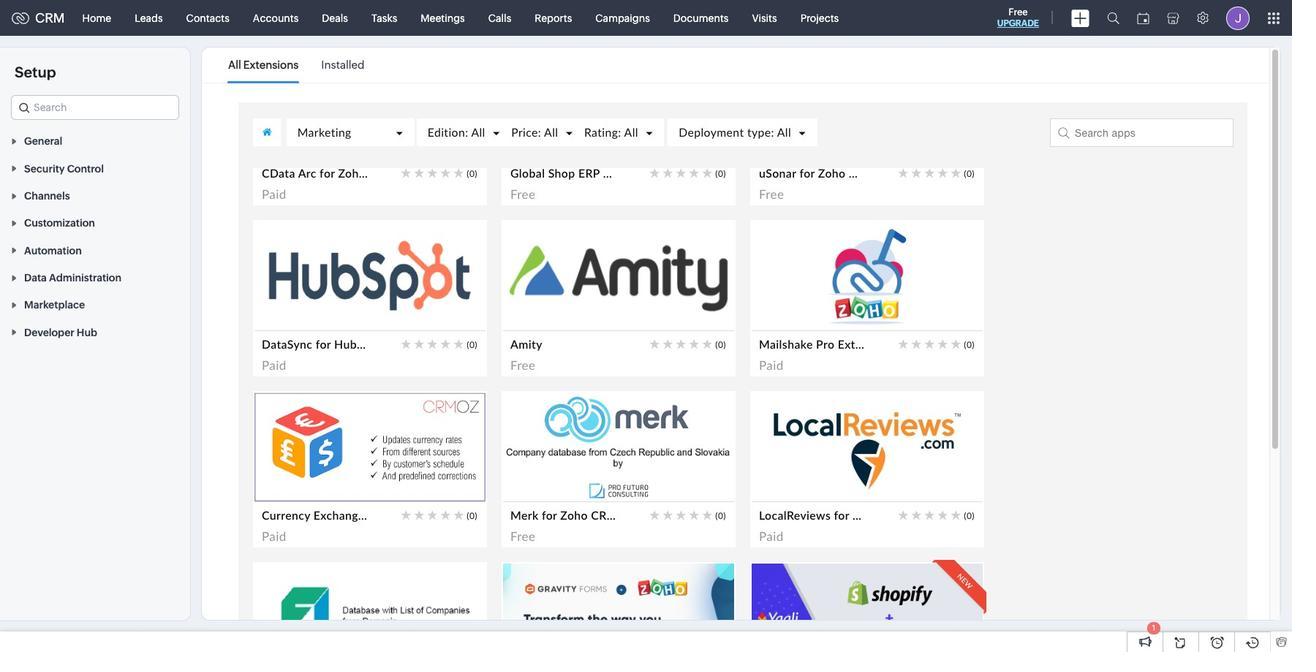 Task type: describe. For each thing, give the bounding box(es) containing it.
developer hub button
[[0, 319, 190, 346]]

meetings link
[[409, 0, 477, 35]]

search image
[[1108, 12, 1120, 24]]

data
[[24, 272, 47, 284]]

automation button
[[0, 237, 190, 264]]

channels button
[[0, 182, 190, 209]]

tasks
[[372, 12, 397, 24]]

free upgrade
[[998, 7, 1040, 29]]

profile image
[[1227, 6, 1250, 30]]

crm
[[35, 10, 65, 26]]

contacts
[[186, 12, 230, 24]]

projects
[[801, 12, 839, 24]]

control
[[67, 163, 104, 175]]

leads
[[135, 12, 163, 24]]

setup
[[15, 64, 56, 80]]

documents link
[[662, 0, 741, 35]]

marketplace
[[24, 300, 85, 311]]

home
[[82, 12, 111, 24]]

extensions
[[243, 59, 299, 71]]

home link
[[71, 0, 123, 35]]

all extensions link
[[228, 48, 299, 82]]

accounts link
[[241, 0, 310, 35]]

security control button
[[0, 155, 190, 182]]

hub
[[77, 327, 97, 339]]

data administration
[[24, 272, 121, 284]]

Search text field
[[12, 96, 179, 119]]

campaigns
[[596, 12, 650, 24]]

upgrade
[[998, 18, 1040, 29]]

channels
[[24, 190, 70, 202]]

profile element
[[1218, 0, 1259, 35]]

deals link
[[310, 0, 360, 35]]

visits
[[752, 12, 777, 24]]

customization button
[[0, 209, 190, 237]]

installed
[[321, 59, 365, 71]]



Task type: locate. For each thing, give the bounding box(es) containing it.
all
[[228, 59, 241, 71]]

accounts
[[253, 12, 299, 24]]

all extensions
[[228, 59, 299, 71]]

None field
[[11, 95, 179, 120]]

search element
[[1099, 0, 1129, 36]]

create menu element
[[1063, 0, 1099, 35]]

calendar image
[[1138, 12, 1150, 24]]

visits link
[[741, 0, 789, 35]]

marketplace button
[[0, 291, 190, 319]]

tasks link
[[360, 0, 409, 35]]

developer
[[24, 327, 74, 339]]

developer hub
[[24, 327, 97, 339]]

administration
[[49, 272, 121, 284]]

campaigns link
[[584, 0, 662, 35]]

calls
[[488, 12, 512, 24]]

logo image
[[12, 12, 29, 24]]

installed link
[[321, 48, 365, 82]]

crm link
[[12, 10, 65, 26]]

deals
[[322, 12, 348, 24]]

1
[[1153, 624, 1156, 633]]

reports link
[[523, 0, 584, 35]]

reports
[[535, 12, 572, 24]]

free
[[1009, 7, 1028, 18]]

customization
[[24, 218, 95, 229]]

leads link
[[123, 0, 175, 35]]

automation
[[24, 245, 82, 257]]

projects link
[[789, 0, 851, 35]]

security
[[24, 163, 65, 175]]

create menu image
[[1072, 9, 1090, 27]]

meetings
[[421, 12, 465, 24]]

general button
[[0, 127, 190, 155]]

calls link
[[477, 0, 523, 35]]

data administration button
[[0, 264, 190, 291]]

general
[[24, 136, 62, 147]]

documents
[[674, 12, 729, 24]]

contacts link
[[175, 0, 241, 35]]

security control
[[24, 163, 104, 175]]



Task type: vqa. For each thing, say whether or not it's contained in the screenshot.
list box
no



